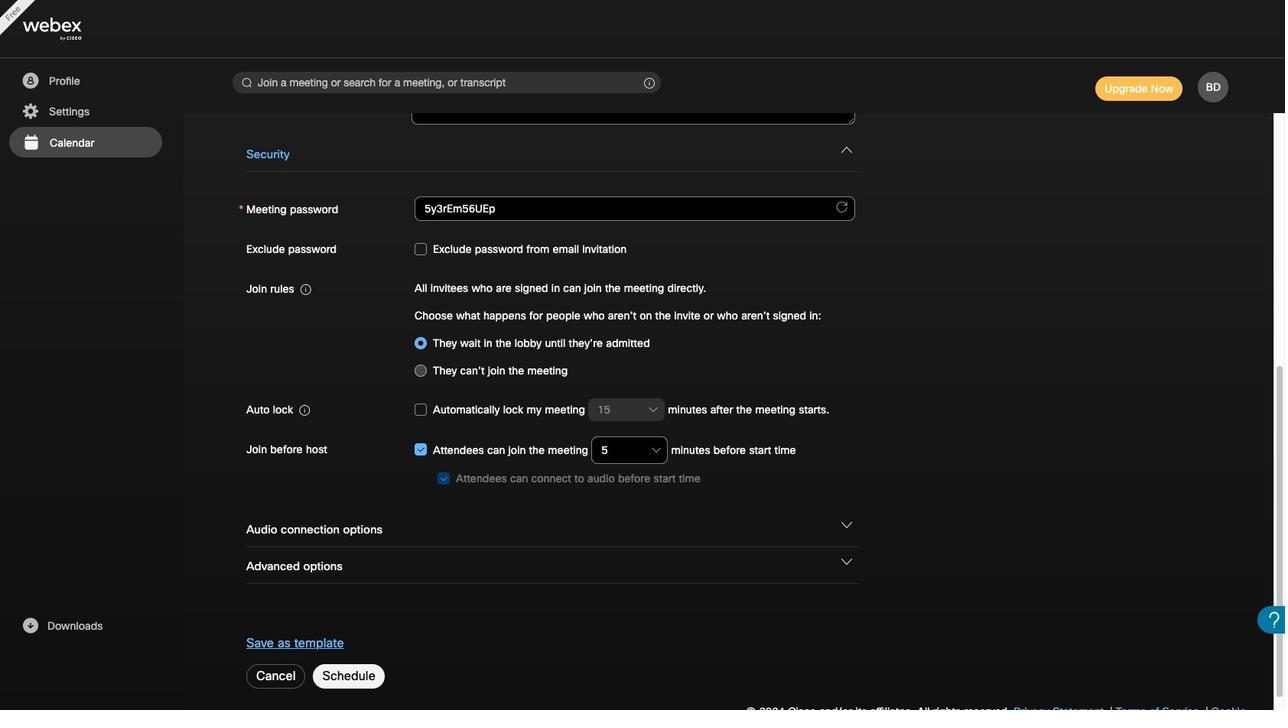 Task type: vqa. For each thing, say whether or not it's contained in the screenshot.
text box inside the Security region
yes



Task type: describe. For each thing, give the bounding box(es) containing it.
group inside security region
[[246, 436, 855, 493]]

ng down image
[[842, 145, 852, 155]]

mds people circle_filled image
[[21, 72, 40, 90]]

cisco webex image
[[23, 18, 115, 41]]

none text field inside security region
[[415, 197, 855, 221]]

mds settings_filled image
[[21, 103, 40, 121]]

schedule a meeting element
[[0, 0, 1285, 711]]

1 ng down image from the top
[[842, 520, 852, 531]]

2 ng down image from the top
[[842, 557, 852, 568]]

Join a meeting or search for a meeting, or transcript text field
[[233, 72, 661, 93]]

join rules, when the meeting is unlocked, all invited users can join directly, people who aren't on the invite have 3 options to choose option group
[[415, 330, 855, 385]]

security region
[[239, 135, 1219, 511]]

exclude password: exclude password from email invitation element
[[415, 235, 627, 263]]



Task type: locate. For each thing, give the bounding box(es) containing it.
banner
[[0, 0, 1285, 58]]

mds meetings_filled image
[[21, 134, 41, 152]]

1 vertical spatial ng down image
[[842, 557, 852, 568]]

mds content download_filled image
[[21, 617, 40, 636]]

ng down image
[[842, 520, 852, 531], [842, 557, 852, 568]]

group
[[246, 436, 855, 493]]

None text field
[[415, 197, 855, 221]]

0 vertical spatial ng down image
[[842, 520, 852, 531]]



